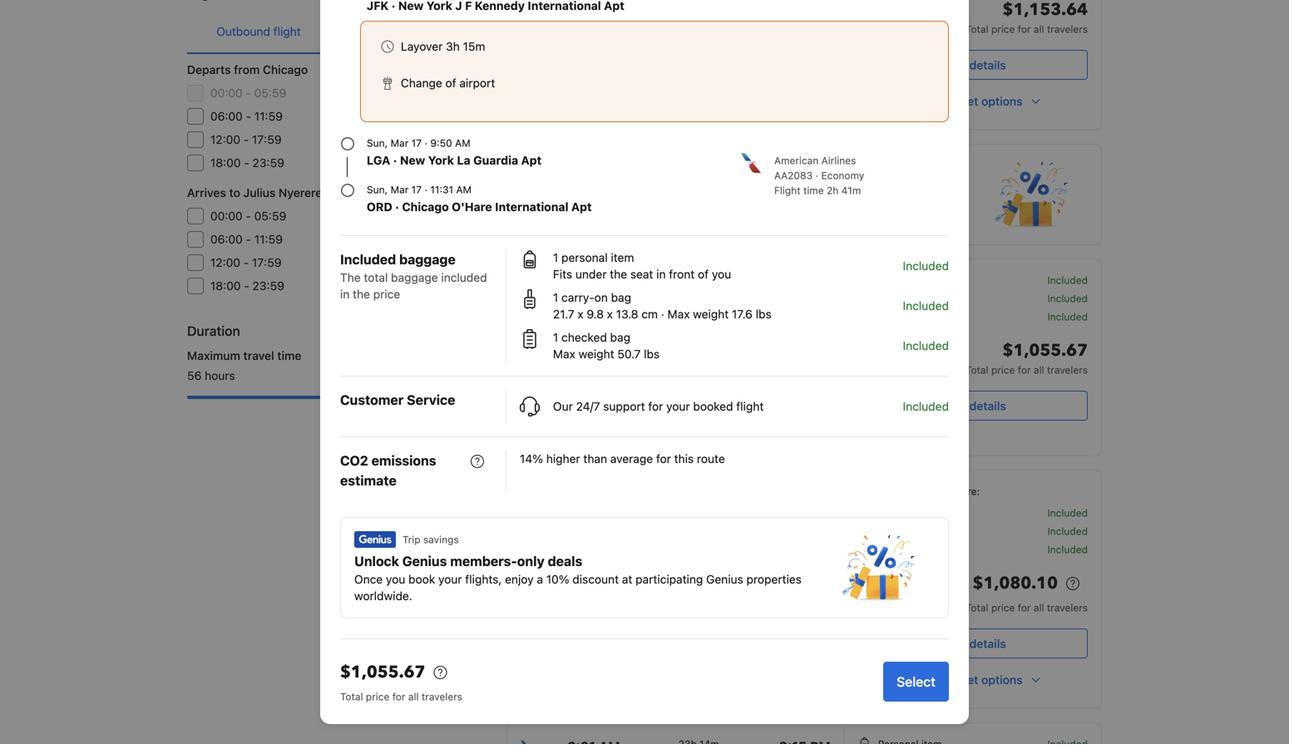 Task type: locate. For each thing, give the bounding box(es) containing it.
airlines
[[822, 155, 857, 166], [568, 354, 603, 365], [641, 429, 676, 441]]

once you book your flights, enjoy a 10% discount at participating genius properties worldwide.
[[521, 199, 968, 230]]

x right 9.8
[[607, 307, 613, 321]]

00:00 down 'departs'
[[211, 86, 243, 100]]

weight down checked
[[579, 347, 615, 361]]

a
[[703, 199, 710, 213], [537, 573, 543, 587]]

1 carry- from the top
[[878, 293, 909, 305]]

0 vertical spatial stops
[[690, 404, 716, 416]]

18:00 up duration
[[211, 279, 241, 293]]

0 horizontal spatial participating
[[636, 573, 703, 587]]

0 vertical spatial dar . mar 16
[[567, 4, 628, 19]]

. inside 11:59 pm dar . mar 16
[[590, 578, 593, 590]]

1 vertical spatial explore ticket options button
[[859, 666, 1088, 696]]

1 vertical spatial view details button
[[859, 391, 1088, 421]]

1 explore ticket options button from the top
[[859, 87, 1088, 116]]

0 vertical spatial ticket
[[948, 94, 979, 108]]

11:59 right "only" on the bottom of page
[[567, 562, 602, 578]]

am inside 7:31 am ord . mar 1
[[598, 307, 619, 322]]

1 horizontal spatial flights,
[[632, 199, 668, 213]]

21h 44m
[[679, 306, 720, 318]]

12:00 up to
[[211, 133, 240, 146]]

of
[[446, 76, 457, 90], [698, 268, 709, 281]]

bag inside the 1 carry-on bag 21.7 x 9.8 x 13.8 cm · max weight 17.6 lbs
[[611, 291, 632, 305]]

1 18:00 from the top
[[211, 156, 241, 170]]

1 vertical spatial of
[[698, 268, 709, 281]]

- for 264
[[244, 133, 249, 146]]

2 options from the top
[[982, 674, 1023, 687]]

2 horizontal spatial your
[[667, 400, 690, 414]]

2 details from the top
[[970, 399, 1007, 413]]

1 horizontal spatial apt
[[572, 200, 592, 214]]

item inside 1 personal item fits under the seat in front of you
[[611, 251, 634, 265]]

flight right booked
[[737, 400, 764, 414]]

select button
[[884, 662, 949, 702]]

18:00 - 23:59
[[211, 156, 285, 170], [211, 279, 285, 293]]

18:00 - 23:59 for from
[[211, 156, 285, 170]]

participating right 11:59 pm dar . mar 16
[[636, 573, 703, 587]]

ord inside 3:55 pm ord . mar 17
[[770, 582, 791, 593]]

9:50
[[431, 137, 452, 149]]

worldwide. inside once you book your flights, enjoy a 10% discount at participating genius properties worldwide.
[[521, 216, 579, 230]]

0 vertical spatial 12:00
[[211, 133, 240, 146]]

1 vertical spatial 1 stop
[[685, 584, 713, 596]]

1 horizontal spatial weight
[[693, 307, 729, 321]]

discount inside once you book your flights, enjoy a 10% discount at participating genius properties worldwide.
[[739, 199, 786, 213]]

43
[[459, 279, 473, 293]]

0 vertical spatial stop
[[692, 10, 713, 22]]

on inside the 1 carry-on bag 21.7 x 9.8 x 13.8 cm · max weight 17.6 lbs
[[595, 291, 608, 305]]

flight
[[775, 185, 801, 196]]

book up personal
[[575, 199, 602, 213]]

in right seat
[[657, 268, 666, 281]]

your down members-
[[439, 573, 462, 587]]

sun, down lga
[[367, 184, 388, 196]]

00:00 - 05:59 for from
[[211, 86, 287, 100]]

0 horizontal spatial item
[[611, 251, 634, 265]]

17 left '11:31'
[[412, 184, 422, 196]]

total inside $1,055.67 total price for all travelers
[[966, 364, 989, 376]]

options for explore ticket options button associated with view details button associated with pm
[[982, 674, 1023, 687]]

1 vertical spatial am
[[456, 184, 472, 196]]

1 horizontal spatial your
[[605, 199, 629, 213]]

1 view details button from the top
[[859, 50, 1088, 80]]

economy standard 5 fare:
[[859, 486, 980, 498]]

your inside 'unlock genius members-only deals once you book your flights, enjoy a 10% discount at participating genius properties worldwide.'
[[439, 573, 462, 587]]

change
[[401, 76, 443, 90]]

2 vertical spatial view details
[[940, 637, 1007, 651]]

you up personal
[[553, 199, 572, 213]]

view details
[[940, 58, 1007, 72], [940, 399, 1007, 413], [940, 637, 1007, 651]]

once inside once you book your flights, enjoy a 10% discount at participating genius properties worldwide.
[[521, 199, 549, 213]]

2 carry- from the top
[[878, 526, 909, 538]]

06:00 for departs
[[211, 109, 243, 123]]

am for o'hare
[[456, 184, 472, 196]]

airways up higher
[[552, 429, 588, 441]]

view details button for am
[[859, 391, 1088, 421]]

0 vertical spatial book
[[575, 199, 602, 213]]

1 00:00 - 05:59 from the top
[[211, 86, 287, 100]]

options for explore ticket options button for first view details button from the top of the page
[[982, 94, 1023, 108]]

am inside sun, mar 17 · 9:50 am lga · new york la guardia apt
[[455, 137, 471, 149]]

0 vertical spatial 06:00 - 11:59
[[211, 109, 283, 123]]

ord inside sun, mar 17 · 11:31 am ord · chicago o'hare international apt
[[367, 200, 393, 214]]

julius
[[243, 186, 276, 200]]

flights, up 1 personal item fits under the seat in front of you
[[632, 199, 668, 213]]

1 explore from the top
[[904, 94, 945, 108]]

1 stop from the top
[[692, 10, 713, 22]]

baggage right total
[[391, 271, 438, 285]]

airlines down our 24/7 support for your booked flight
[[641, 429, 676, 441]]

pm inside 3:55 pm ord . mar 17
[[811, 562, 831, 578]]

co2 emissions estimate
[[340, 453, 436, 489]]

-
[[246, 86, 251, 100], [246, 109, 251, 123], [244, 133, 249, 146], [244, 156, 249, 170], [246, 209, 251, 223], [246, 233, 251, 246], [244, 256, 249, 270], [244, 279, 249, 293]]

05:59 for julius
[[254, 209, 287, 223]]

23:59 for julius
[[253, 279, 285, 293]]

view for pm
[[940, 637, 967, 651]]

international down guardia
[[495, 200, 569, 214]]

am
[[455, 137, 471, 149], [456, 184, 472, 196], [598, 307, 619, 322]]

x left 9.8
[[578, 307, 584, 321]]

mar inside 11:59 pm dar . mar 16
[[596, 582, 614, 593]]

0 vertical spatial 16
[[617, 7, 628, 19]]

flight inside button
[[408, 25, 435, 38]]

0 vertical spatial flights,
[[632, 199, 668, 213]]

total
[[966, 23, 989, 35], [966, 364, 989, 376], [966, 602, 989, 614], [340, 691, 363, 703]]

0 vertical spatial a
[[703, 199, 710, 213]]

new
[[400, 154, 426, 167]]

airlines for ·
[[822, 155, 857, 166]]

2 view details button from the top
[[859, 391, 1088, 421]]

on for carry-
[[909, 293, 921, 305]]

2 vertical spatial american
[[594, 429, 638, 441]]

1 horizontal spatial time
[[804, 185, 824, 196]]

price inside $1,055.67 total price for all travelers
[[992, 364, 1015, 376]]

3 view from the top
[[940, 637, 967, 651]]

your inside once you book your flights, enjoy a 10% discount at participating genius properties worldwide.
[[605, 199, 629, 213]]

max inside 1 checked bag max weight 50.7 lbs
[[553, 347, 576, 361]]

0 horizontal spatial pm
[[606, 562, 626, 578]]

ticket for explore ticket options button associated with view details button associated with pm
[[948, 674, 979, 687]]

1 horizontal spatial international
[[495, 200, 569, 214]]

, down checked
[[603, 354, 606, 365]]

2 00:00 - 05:59 from the top
[[211, 209, 287, 223]]

17 up new
[[412, 137, 422, 149]]

1 23:59 from the top
[[253, 156, 285, 170]]

1 vertical spatial 05:59
[[254, 209, 287, 223]]

, for airways
[[588, 429, 591, 441]]

1 explore ticket options from the top
[[904, 94, 1023, 108]]

0 vertical spatial at
[[789, 199, 799, 213]]

bag inside included checked bag
[[923, 311, 940, 323]]

1 checked bag max weight 50.7 lbs
[[553, 331, 660, 361]]

06:00 down to
[[211, 233, 243, 246]]

customer service
[[340, 392, 456, 408]]

2 stops up route
[[682, 404, 716, 416]]

sun, inside sun, mar 17 · 11:31 am ord · chicago o'hare international apt
[[367, 184, 388, 196]]

book inside once you book your flights, enjoy a 10% discount at participating genius properties worldwide.
[[575, 199, 602, 213]]

mar inside sun, mar 17 · 11:31 am ord · chicago o'hare international apt
[[391, 184, 409, 196]]

time
[[804, 185, 824, 196], [277, 349, 302, 363]]

2 explore ticket options button from the top
[[859, 666, 1088, 696]]

am right 7:31 at the left top of page
[[598, 307, 619, 322]]

once inside 'unlock genius members-only deals once you book your flights, enjoy a 10% discount at participating genius properties worldwide.'
[[354, 573, 383, 587]]

00:00 for departs
[[211, 86, 243, 100]]

· right cm
[[661, 307, 665, 321]]

stops
[[690, 404, 716, 416], [691, 508, 716, 520]]

enjoy down "only" on the bottom of page
[[505, 573, 534, 587]]

1 ticket from the top
[[948, 94, 979, 108]]

1 vertical spatial options
[[982, 674, 1023, 687]]

1 sun, from the top
[[367, 137, 388, 149]]

3 16 from the top
[[617, 582, 628, 593]]

2 2 from the top
[[682, 508, 688, 520]]

0 horizontal spatial ,
[[588, 429, 591, 441]]

06:00
[[211, 109, 243, 123], [211, 233, 243, 246]]

seat
[[631, 268, 654, 281]]

1 vertical spatial explore ticket options
[[904, 674, 1023, 687]]

worldwide. up personal
[[521, 216, 579, 230]]

flight inside button
[[274, 25, 301, 38]]

economy up the personal
[[859, 486, 902, 498]]

0 vertical spatial options
[[982, 94, 1023, 108]]

2 vertical spatial view details button
[[859, 629, 1088, 659]]

0 horizontal spatial in
[[340, 287, 350, 301]]

191
[[456, 156, 473, 170]]

the down the
[[353, 287, 370, 301]]

ord
[[367, 200, 393, 214], [567, 326, 589, 338], [567, 506, 589, 518], [770, 582, 791, 593]]

travelers inside $1,055.67 total price for all travelers
[[1048, 364, 1088, 376]]

time inside maximum travel time 56 hours
[[277, 349, 302, 363]]

23:59
[[253, 156, 285, 170], [253, 279, 285, 293]]

flights, down members-
[[465, 573, 502, 587]]

view details for pm
[[940, 637, 1007, 651]]

2 06:00 from the top
[[211, 233, 243, 246]]

0 vertical spatial $1,055.67
[[1003, 340, 1088, 362]]

00:00 - 05:59 down departs from chicago
[[211, 86, 287, 100]]

book down trip savings
[[409, 573, 435, 587]]

airways
[[640, 354, 676, 365], [552, 429, 588, 441]]

1 vertical spatial the
[[353, 287, 370, 301]]

tab list containing outbound flight
[[187, 10, 473, 55]]

1 horizontal spatial max
[[668, 307, 690, 321]]

our 24/7 support for your booked flight
[[553, 400, 764, 414]]

2 checked from the top
[[878, 544, 920, 556]]

am up o'hare at the left of the page
[[456, 184, 472, 196]]

1 options from the top
[[982, 94, 1023, 108]]

05:59 down departs from chicago
[[254, 86, 287, 100]]

1 dar . mar 16 from the top
[[567, 4, 628, 19]]

2
[[682, 404, 688, 416], [682, 508, 688, 520]]

1 vertical spatial discount
[[573, 573, 619, 587]]

tab list
[[187, 10, 473, 55]]

at left 23h
[[622, 573, 633, 587]]

1 horizontal spatial of
[[698, 268, 709, 281]]

18:00 - 23:59 for to
[[211, 279, 285, 293]]

0 vertical spatial airlines
[[822, 155, 857, 166]]

0 vertical spatial 11:59
[[254, 109, 283, 123]]

0 horizontal spatial genius
[[403, 554, 447, 570]]

members-
[[450, 554, 517, 570]]

properties inside once you book your flights, enjoy a 10% discount at participating genius properties worldwide.
[[913, 199, 968, 213]]

flight
[[274, 25, 301, 38], [408, 25, 435, 38], [737, 400, 764, 414]]

airlines down checked
[[568, 354, 603, 365]]

discount down the flight
[[739, 199, 786, 213]]

you down unlock
[[386, 573, 405, 587]]

242
[[452, 209, 473, 223]]

$1,055.67 total price for all travelers
[[966, 340, 1088, 376]]

american up the aa2083
[[775, 155, 819, 166]]

, for airlines
[[603, 354, 606, 365]]

mar
[[596, 7, 614, 19], [391, 137, 409, 149], [391, 184, 409, 196], [597, 326, 616, 338], [596, 402, 614, 414], [597, 506, 616, 518], [804, 506, 822, 518], [596, 582, 614, 593], [800, 582, 818, 593]]

your left booked
[[667, 400, 690, 414]]

higher
[[547, 452, 581, 466]]

bag
[[611, 291, 632, 305], [923, 293, 941, 305], [923, 311, 940, 323], [610, 331, 631, 344], [923, 526, 941, 538], [923, 544, 940, 556]]

item down standard
[[922, 508, 942, 519]]

flight for outbound flight
[[274, 25, 301, 38]]

00:00 down to
[[211, 209, 243, 223]]

2 sun, from the top
[[367, 184, 388, 196]]

view details for am
[[940, 399, 1007, 413]]

06:00 - 11:59 down from
[[211, 109, 283, 123]]

airlines inside "american airlines aa2083 · economy flight time 2h 41m"
[[822, 155, 857, 166]]

travelers for view details button associated with pm
[[1048, 602, 1088, 614]]

2 00:00 from the top
[[211, 209, 243, 223]]

1 12:00 - 17:59 from the top
[[211, 133, 282, 146]]

0 horizontal spatial properties
[[747, 573, 802, 587]]

chicago inside sun, mar 17 · 11:31 am ord · chicago o'hare international apt
[[402, 200, 449, 214]]

2 view from the top
[[940, 399, 967, 413]]

1 vertical spatial sun,
[[367, 184, 388, 196]]

hours
[[205, 369, 235, 383]]

44m
[[698, 306, 720, 318]]

front
[[669, 268, 695, 281]]

total for 'select' button
[[340, 691, 363, 703]]

la
[[457, 154, 471, 167]]

discount down deals
[[573, 573, 619, 587]]

05:59 down julius
[[254, 209, 287, 223]]

1 vertical spatial explore
[[904, 674, 945, 687]]

ord down 7:31 at the left top of page
[[567, 326, 589, 338]]

sun,
[[367, 137, 388, 149], [367, 184, 388, 196]]

book inside 'unlock genius members-only deals once you book your flights, enjoy a 10% discount at participating genius properties worldwide.'
[[409, 573, 435, 587]]

0 vertical spatial your
[[605, 199, 629, 213]]

enjoy
[[672, 199, 700, 213], [505, 573, 534, 587]]

1 horizontal spatial discount
[[739, 199, 786, 213]]

18:00 - 23:59 up duration
[[211, 279, 285, 293]]

2 stops from the top
[[691, 508, 716, 520]]

chicago down airport
[[402, 200, 449, 214]]

participating down 2h
[[802, 199, 870, 213]]

0 horizontal spatial max
[[553, 347, 576, 361]]

x
[[578, 307, 584, 321], [607, 307, 613, 321]]

2 view details from the top
[[940, 399, 1007, 413]]

0 horizontal spatial worldwide.
[[354, 590, 413, 603]]

2 vertical spatial details
[[970, 637, 1007, 651]]

1 vertical spatial book
[[409, 573, 435, 587]]

17 down 3
[[821, 582, 831, 593]]

baggage down '238'
[[399, 252, 456, 268]]

pm right deals
[[606, 562, 626, 578]]

0 vertical spatial 06:00
[[211, 109, 243, 123]]

0 vertical spatial checked
[[878, 311, 920, 323]]

ord inside 7:31 am ord . mar 1
[[567, 326, 589, 338]]

2 vertical spatial airlines
[[641, 429, 676, 441]]

0 vertical spatial chicago
[[263, 63, 308, 77]]

23:59 up julius
[[253, 156, 285, 170]]

1 vertical spatial participating
[[636, 573, 703, 587]]

12:00 - 17:59 down to
[[211, 256, 282, 270]]

05:59
[[254, 86, 287, 100], [254, 209, 287, 223]]

max right cm
[[668, 307, 690, 321]]

$1,080.10
[[973, 572, 1058, 595]]

21h
[[679, 306, 695, 318]]

stops up 23h 56m
[[691, 508, 716, 520]]

. for 11:59
[[590, 578, 593, 590]]

you inside 1 personal item fits under the seat in front of you
[[712, 268, 732, 281]]

you right front
[[712, 268, 732, 281]]

1 stops from the top
[[690, 404, 716, 416]]

11:59 down departs from chicago
[[254, 109, 283, 123]]

12:00 - 17:59 up to
[[211, 133, 282, 146]]

maximum travel time 56 hours
[[187, 349, 302, 383]]

details
[[970, 58, 1007, 72], [970, 399, 1007, 413], [970, 637, 1007, 651]]

14% higher than average for this route
[[520, 452, 725, 466]]

ticket
[[948, 94, 979, 108], [948, 674, 979, 687]]

1 checked from the top
[[878, 311, 920, 323]]

7:31
[[567, 307, 595, 322]]

view details button for pm
[[859, 629, 1088, 659]]

2 vertical spatial 16
[[617, 582, 628, 593]]

17 for new
[[412, 137, 422, 149]]

0 horizontal spatial discount
[[573, 573, 619, 587]]

1 vertical spatial enjoy
[[505, 573, 534, 587]]

2 05:59 from the top
[[254, 209, 287, 223]]

1 view details from the top
[[940, 58, 1007, 72]]

genius image
[[521, 158, 563, 175], [521, 158, 563, 175], [995, 161, 1068, 228], [354, 532, 396, 548], [354, 532, 396, 548], [842, 535, 915, 602]]

1 vertical spatial 06:00 - 11:59
[[211, 233, 283, 246]]

kenya airways , american airlines
[[521, 429, 676, 441]]

all
[[1034, 23, 1045, 35], [1034, 364, 1045, 376], [1034, 602, 1045, 614], [408, 691, 419, 703]]

item up seat
[[611, 251, 634, 265]]

included inside included baggage the total baggage included in the price
[[340, 252, 396, 268]]

17 inside sun, mar 17 · 11:31 am ord · chicago o'hare international apt
[[412, 184, 422, 196]]

2 dar . mar 16 from the top
[[567, 399, 628, 414]]

56
[[187, 369, 202, 383]]

2 pm from the left
[[811, 562, 831, 578]]

a inside 'unlock genius members-only deals once you book your flights, enjoy a 10% discount at participating genius properties worldwide.'
[[537, 573, 543, 587]]

0 vertical spatial 23:59
[[253, 156, 285, 170]]

0 horizontal spatial $1,055.67
[[340, 662, 426, 684]]

0 vertical spatial 1 stop
[[684, 10, 713, 22]]

emissions
[[372, 453, 436, 469]]

american down checked
[[521, 354, 565, 365]]

economy
[[822, 170, 865, 181], [859, 486, 902, 498]]

0 vertical spatial 00:00
[[211, 86, 243, 100]]

1 vertical spatial 18:00
[[211, 279, 241, 293]]

1 vertical spatial view
[[940, 399, 967, 413]]

1 inside the 1 carry-on bag 21.7 x 9.8 x 13.8 cm · max weight 17.6 lbs
[[553, 291, 559, 305]]

included inside included checked bag
[[1048, 293, 1088, 305]]

2 ticket from the top
[[948, 674, 979, 687]]

discount inside 'unlock genius members-only deals once you book your flights, enjoy a 10% discount at participating genius properties worldwide.'
[[573, 573, 619, 587]]

1 horizontal spatial once
[[521, 199, 549, 213]]

2 stops up 23h 56m
[[682, 508, 716, 520]]

0 vertical spatial genius
[[873, 199, 910, 213]]

0 horizontal spatial once
[[354, 573, 383, 587]]

pm right 3:55
[[811, 562, 831, 578]]

2 up 23h
[[682, 508, 688, 520]]

1 06:00 from the top
[[211, 109, 243, 123]]

at down the flight
[[789, 199, 799, 213]]

ord down lga
[[367, 200, 393, 214]]

checked inside included checked bag
[[878, 311, 920, 323]]

once down unlock
[[354, 573, 383, 587]]

airways down cm
[[640, 354, 676, 365]]

carry-on bag
[[878, 526, 941, 538]]

· right the aa2083
[[816, 170, 819, 181]]

06:00 for arrives
[[211, 233, 243, 246]]

1 05:59 from the top
[[254, 86, 287, 100]]

0 horizontal spatial weight
[[579, 347, 615, 361]]

1 16 from the top
[[617, 7, 628, 19]]

2 x from the left
[[607, 307, 613, 321]]

1 horizontal spatial item
[[922, 508, 942, 519]]

1 vertical spatial once
[[354, 573, 383, 587]]

11:59 down julius
[[254, 233, 283, 246]]

stops up route
[[690, 404, 716, 416]]

your up personal
[[605, 199, 629, 213]]

sun, inside sun, mar 17 · 9:50 am lga · new york la guardia apt
[[367, 137, 388, 149]]

1 00:00 from the top
[[211, 86, 243, 100]]

9.8
[[587, 307, 604, 321]]

1 vertical spatial max
[[553, 347, 576, 361]]

17 inside sun, mar 17 · 9:50 am lga · new york la guardia apt
[[412, 137, 422, 149]]

1 horizontal spatial ,
[[603, 354, 606, 365]]

genius
[[873, 199, 910, 213], [403, 554, 447, 570], [707, 573, 744, 587]]

airlines up 2h
[[822, 155, 857, 166]]

at inside once you book your flights, enjoy a 10% discount at participating genius properties worldwide.
[[789, 199, 799, 213]]

1 2 from the top
[[682, 404, 688, 416]]

1 vertical spatial 17:59
[[252, 256, 282, 270]]

return flight
[[369, 25, 435, 38]]

weight left 17.6 lbs
[[693, 307, 729, 321]]

all for 'select' button
[[408, 691, 419, 703]]

options
[[982, 94, 1023, 108], [982, 674, 1023, 687]]

18:00 - 23:59 up julius
[[211, 156, 285, 170]]

fare:
[[959, 486, 980, 498]]

pm inside 11:59 pm dar . mar 16
[[606, 562, 626, 578]]

0 horizontal spatial a
[[537, 573, 543, 587]]

max inside the 1 carry-on bag 21.7 x 9.8 x 13.8 cm · max weight 17.6 lbs
[[668, 307, 690, 321]]

$1,055.67 inside region
[[340, 662, 426, 684]]

time inside "american airlines aa2083 · economy flight time 2h 41m"
[[804, 185, 824, 196]]

apt right guardia
[[521, 154, 542, 167]]

0 vertical spatial details
[[970, 58, 1007, 72]]

enjoy up front
[[672, 199, 700, 213]]

flight right the "outbound"
[[274, 25, 301, 38]]

3 details from the top
[[970, 637, 1007, 651]]

1 vertical spatial details
[[970, 399, 1007, 413]]

0 vertical spatial airways
[[640, 354, 676, 365]]

0 vertical spatial american
[[775, 155, 819, 166]]

1 pm from the left
[[606, 562, 626, 578]]

baggage
[[399, 252, 456, 268], [391, 271, 438, 285]]

flight up 'layover'
[[408, 25, 435, 38]]

unlock
[[354, 554, 399, 570]]

0 vertical spatial properties
[[913, 199, 968, 213]]

american inside "american airlines aa2083 · economy flight time 2h 41m"
[[775, 155, 819, 166]]

1 vertical spatial airlines
[[568, 354, 603, 365]]

american
[[775, 155, 819, 166], [521, 354, 565, 365], [594, 429, 638, 441]]

once
[[521, 199, 549, 213], [354, 573, 383, 587]]

at inside 'unlock genius members-only deals once you book your flights, enjoy a 10% discount at participating genius properties worldwide.'
[[622, 573, 633, 587]]

1 vertical spatial worldwide.
[[354, 590, 413, 603]]

on inside the included carry-on bag
[[909, 293, 921, 305]]

2 explore ticket options from the top
[[904, 674, 1023, 687]]

17 inside 3:55 pm ord . mar 17
[[821, 582, 831, 593]]

1 stop
[[684, 10, 713, 22], [685, 584, 713, 596]]

0 horizontal spatial of
[[446, 76, 457, 90]]

all for view details button associated with pm
[[1034, 602, 1045, 614]]

2 explore from the top
[[904, 674, 945, 687]]

3 view details from the top
[[940, 637, 1007, 651]]

0 vertical spatial explore ticket options
[[904, 94, 1023, 108]]

1 horizontal spatial pm
[[811, 562, 831, 578]]

in inside included baggage the total baggage included in the price
[[340, 287, 350, 301]]

travelers for 'select' button
[[422, 691, 463, 703]]

· right lga
[[393, 154, 397, 167]]

1 06:00 - 11:59 from the top
[[211, 109, 283, 123]]

$1,055.67 for $1,055.67 total price for all travelers
[[1003, 340, 1088, 362]]

once right o'hare at the left of the page
[[521, 199, 549, 213]]

. inside 3:55 pm ord . mar 17
[[794, 578, 797, 590]]

2 16 from the top
[[617, 402, 628, 414]]

. inside 7:31 am ord . mar 1
[[592, 323, 595, 335]]

than
[[584, 452, 608, 466]]

service
[[407, 392, 456, 408]]

1 vertical spatial carry-
[[878, 526, 909, 538]]

2 12:00 from the top
[[211, 256, 240, 270]]

0 vertical spatial explore
[[904, 94, 945, 108]]

economy up 41m
[[822, 170, 865, 181]]

international down lga
[[325, 186, 395, 200]]

18:00 up to
[[211, 156, 241, 170]]

1 horizontal spatial chicago
[[402, 200, 449, 214]]

1 x from the left
[[578, 307, 584, 321]]

total price for all travelers for $1,080.10
[[966, 602, 1088, 614]]

1 horizontal spatial a
[[703, 199, 710, 213]]

23:59 up travel
[[253, 279, 285, 293]]

2 18:00 - 23:59 from the top
[[211, 279, 285, 293]]

06:00 down 'departs'
[[211, 109, 243, 123]]

16 for 2
[[617, 402, 628, 414]]

support
[[604, 400, 645, 414]]

participating
[[802, 199, 870, 213], [636, 573, 703, 587]]

2 18:00 from the top
[[211, 279, 241, 293]]

16 for 1
[[617, 7, 628, 19]]

2 vertical spatial your
[[439, 573, 462, 587]]

1 vertical spatial total price for all travelers
[[966, 602, 1088, 614]]

in inside 1 personal item fits under the seat in front of you
[[657, 268, 666, 281]]

item
[[611, 251, 634, 265], [922, 508, 942, 519]]

in down the
[[340, 287, 350, 301]]

17:59 down julius
[[252, 256, 282, 270]]

- for 43
[[244, 279, 249, 293]]

explore ticket options button for view details button associated with pm
[[859, 666, 1088, 696]]

2 23:59 from the top
[[253, 279, 285, 293]]

1 vertical spatial item
[[922, 508, 942, 519]]

max down checked
[[553, 347, 576, 361]]

1 17:59 from the top
[[252, 133, 282, 146]]

details for am
[[970, 399, 1007, 413]]

american up 14% higher than average for this route at the bottom of the page
[[594, 429, 638, 441]]

the left seat
[[610, 268, 628, 281]]

price for view details button associated with pm
[[992, 602, 1015, 614]]

you inside 'unlock genius members-only deals once you book your flights, enjoy a 10% discount at participating genius properties worldwide.'
[[386, 573, 405, 587]]

12:00 up duration
[[211, 256, 240, 270]]

12:00 - 17:59
[[211, 133, 282, 146], [211, 256, 282, 270]]

2 06:00 - 11:59 from the top
[[211, 233, 283, 246]]

1 vertical spatial 11:59
[[254, 233, 283, 246]]

ord down 3:55
[[770, 582, 791, 593]]

ticket for explore ticket options button for first view details button from the top of the page
[[948, 94, 979, 108]]

flight for return flight
[[408, 25, 435, 38]]

1 horizontal spatial enjoy
[[672, 199, 700, 213]]

am inside sun, mar 17 · 11:31 am ord · chicago o'hare international apt
[[456, 184, 472, 196]]

a inside once you book your flights, enjoy a 10% discount at participating genius properties worldwide.
[[703, 199, 710, 213]]

0 horizontal spatial kenya
[[521, 429, 549, 441]]

time left 2h
[[804, 185, 824, 196]]

17:59 up julius
[[252, 133, 282, 146]]

$1,055.67 inside $1,055.67 total price for all travelers
[[1003, 340, 1088, 362]]

11:59 for julius
[[254, 233, 283, 246]]

participating inside once you book your flights, enjoy a 10% discount at participating genius properties worldwide.
[[802, 199, 870, 213]]

0 vertical spatial in
[[657, 268, 666, 281]]

chicago right from
[[263, 63, 308, 77]]

airlines for kenya
[[568, 354, 603, 365]]

view for am
[[940, 399, 967, 413]]

12:00
[[211, 133, 240, 146], [211, 256, 240, 270]]

3 view details button from the top
[[859, 629, 1088, 659]]

00:00 for arrives
[[211, 209, 243, 223]]

american for american airlines , kenya airways
[[521, 354, 565, 365]]

00:00 - 05:59 for to
[[211, 209, 287, 223]]

1 18:00 - 23:59 from the top
[[211, 156, 285, 170]]



Task type: describe. For each thing, give the bounding box(es) containing it.
· down airport
[[395, 200, 399, 214]]

personal
[[562, 251, 608, 265]]

0 vertical spatial kenya
[[609, 354, 637, 365]]

- for 242
[[246, 209, 251, 223]]

cheapest
[[525, 276, 570, 288]]

price for 'select' button
[[366, 691, 390, 703]]

10% inside 'unlock genius members-only deals once you book your flights, enjoy a 10% discount at participating genius properties worldwide.'
[[547, 573, 570, 587]]

for inside $1,055.67 total price for all travelers
[[1018, 364, 1031, 376]]

264
[[452, 133, 473, 146]]

1 2 stops from the top
[[682, 404, 716, 416]]

checked bag
[[878, 544, 940, 556]]

return
[[369, 25, 404, 38]]

nyerere
[[279, 186, 322, 200]]

flights, inside once you book your flights, enjoy a 10% discount at participating genius properties worldwide.
[[632, 199, 668, 213]]

2 stop from the top
[[692, 584, 713, 596]]

1 view from the top
[[940, 58, 967, 72]]

23h
[[678, 562, 696, 573]]

0
[[466, 86, 473, 100]]

personal item
[[878, 508, 942, 519]]

mar inside sun, mar 17 · 9:50 am lga · new york la guardia apt
[[391, 137, 409, 149]]

weight inside 1 checked bag max weight 50.7 lbs
[[579, 347, 615, 361]]

mar 1
[[597, 506, 623, 518]]

bag inside the included carry-on bag
[[923, 293, 941, 305]]

0 horizontal spatial chicago
[[263, 63, 308, 77]]

deals
[[548, 554, 583, 570]]

pm for 3:55 pm
[[811, 562, 831, 578]]

. for 7:31
[[592, 323, 595, 335]]

guardia
[[474, 154, 519, 167]]

personal
[[878, 508, 919, 519]]

american airlines image
[[741, 153, 761, 173]]

genius inside once you book your flights, enjoy a 10% discount at participating genius properties worldwide.
[[873, 199, 910, 213]]

1 inside 7:31 am ord . mar 1
[[618, 326, 623, 338]]

all for first view details button from the top of the page
[[1034, 23, 1045, 35]]

participating inside 'unlock genius members-only deals once you book your flights, enjoy a 10% discount at participating genius properties worldwide.'
[[636, 573, 703, 587]]

layover 3h 15m
[[401, 40, 486, 53]]

outbound flight button
[[187, 10, 330, 53]]

- for 191
[[244, 156, 249, 170]]

137
[[455, 109, 473, 123]]

5
[[950, 486, 956, 498]]

13.8
[[616, 307, 639, 321]]

total
[[364, 271, 388, 285]]

this
[[675, 452, 694, 466]]

explore ticket options for explore ticket options button for first view details button from the top of the page
[[904, 94, 1023, 108]]

on for carry-
[[595, 291, 608, 305]]

the inside included baggage the total baggage included in the price
[[353, 287, 370, 301]]

1 vertical spatial economy
[[859, 486, 902, 498]]

1 inside 1 personal item fits under the seat in front of you
[[553, 251, 559, 265]]

11:59 pm dar . mar 16
[[567, 562, 628, 593]]

am for york
[[455, 137, 471, 149]]

arrives to julius nyerere international airport
[[187, 186, 436, 200]]

explore for explore ticket options button associated with view details button associated with pm
[[904, 674, 945, 687]]

sun, for lga
[[367, 137, 388, 149]]

under
[[576, 268, 607, 281]]

14%
[[520, 452, 543, 466]]

cm
[[642, 307, 658, 321]]

only
[[517, 554, 545, 570]]

50.7 lbs
[[618, 347, 660, 361]]

18:00 for arrives
[[211, 279, 241, 293]]

10% inside once you book your flights, enjoy a 10% discount at participating genius properties worldwide.
[[713, 199, 736, 213]]

travel
[[243, 349, 274, 363]]

american airlines , kenya airways
[[521, 354, 676, 365]]

total for first view details button from the top of the page
[[966, 23, 989, 35]]

· left '11:31'
[[425, 184, 428, 196]]

1 vertical spatial genius
[[403, 554, 447, 570]]

sun, mar 17 · 11:31 am ord · chicago o'hare international apt
[[367, 184, 592, 214]]

2 2 stops from the top
[[682, 508, 716, 520]]

travelers for first view details button from the top of the page
[[1048, 23, 1088, 35]]

from
[[234, 63, 260, 77]]

1 personal item fits under the seat in front of you
[[553, 251, 732, 281]]

airport
[[398, 186, 436, 200]]

you inside once you book your flights, enjoy a 10% discount at participating genius properties worldwide.
[[553, 199, 572, 213]]

1 carry-on bag 21.7 x 9.8 x 13.8 cm · max weight 17.6 lbs
[[553, 291, 772, 321]]

o'hare
[[452, 200, 492, 214]]

total for view details button associated with pm
[[966, 602, 989, 614]]

1 12:00 from the top
[[211, 133, 240, 146]]

1 horizontal spatial american
[[594, 429, 638, 441]]

customer
[[340, 392, 404, 408]]

$1,080.10 region
[[859, 571, 1088, 601]]

pm for 11:59 pm
[[606, 562, 626, 578]]

06:00 - 11:59 for to
[[211, 233, 283, 246]]

· inside "american airlines aa2083 · economy flight time 2h 41m"
[[816, 170, 819, 181]]

trip savings
[[403, 534, 459, 546]]

18:00 for departs
[[211, 156, 241, 170]]

co2
[[340, 453, 368, 469]]

$1,055.67 for $1,055.67
[[340, 662, 426, 684]]

explore ticket options for explore ticket options button associated with view details button associated with pm
[[904, 674, 1023, 687]]

to
[[229, 186, 240, 200]]

- for 0
[[246, 86, 251, 100]]

average
[[611, 452, 653, 466]]

enjoy inside once you book your flights, enjoy a 10% discount at participating genius properties worldwide.
[[672, 199, 700, 213]]

3h
[[446, 40, 460, 53]]

21.7
[[553, 307, 575, 321]]

flights, inside 'unlock genius members-only deals once you book your flights, enjoy a 10% discount at participating genius properties worldwide.'
[[465, 573, 502, 587]]

arrives
[[187, 186, 226, 200]]

11:59 for chicago
[[254, 109, 283, 123]]

explore ticket options button for first view details button from the top of the page
[[859, 87, 1088, 116]]

11:59 inside 11:59 pm dar . mar 16
[[567, 562, 602, 578]]

aa2083
[[775, 170, 813, 181]]

departs from chicago
[[187, 63, 308, 77]]

the inside 1 personal item fits under the seat in front of you
[[610, 268, 628, 281]]

price inside included baggage the total baggage included in the price
[[373, 287, 400, 301]]

2 17:59 from the top
[[252, 256, 282, 270]]

enjoy inside 'unlock genius members-only deals once you book your flights, enjoy a 10% discount at participating genius properties worldwide.'
[[505, 573, 534, 587]]

return flight button
[[330, 10, 473, 53]]

american for american airlines aa2083 · economy flight time 2h 41m
[[775, 155, 819, 166]]

0 vertical spatial of
[[446, 76, 457, 90]]

ord left mar 1
[[567, 506, 589, 518]]

2h
[[827, 185, 839, 196]]

dar . mar 16 for 2 stops
[[567, 399, 628, 414]]

our
[[553, 400, 573, 414]]

apt inside sun, mar 17 · 9:50 am lga · new york la guardia apt
[[521, 154, 542, 167]]

klm
[[521, 609, 542, 621]]

mar inside 7:31 am ord . mar 1
[[597, 326, 616, 338]]

0 vertical spatial total price for all travelers
[[966, 23, 1088, 35]]

properties inside 'unlock genius members-only deals once you book your flights, enjoy a 10% discount at participating genius properties worldwide.'
[[747, 573, 802, 587]]

1 details from the top
[[970, 58, 1007, 72]]

- for 238
[[246, 233, 251, 246]]

outbound flight
[[217, 25, 301, 38]]

maximum
[[187, 349, 240, 363]]

0 horizontal spatial airways
[[552, 429, 588, 441]]

apt inside sun, mar 17 · 11:31 am ord · chicago o'hare international apt
[[572, 200, 592, 214]]

11:31
[[431, 184, 454, 196]]

2 12:00 - 17:59 from the top
[[211, 256, 282, 270]]

york
[[428, 154, 454, 167]]

carry-
[[562, 291, 595, 305]]

trip
[[403, 534, 421, 546]]

duration
[[187, 323, 240, 339]]

included inside the included carry-on bag
[[1048, 275, 1088, 286]]

3
[[825, 506, 831, 518]]

05:59 for chicago
[[254, 86, 287, 100]]

estimate
[[340, 473, 397, 489]]

total price for all travelers for $1,055.67
[[340, 691, 463, 703]]

standard
[[904, 486, 947, 498]]

included
[[441, 271, 487, 285]]

worldwide. inside 'unlock genius members-only deals once you book your flights, enjoy a 10% discount at participating genius properties worldwide.'
[[354, 590, 413, 603]]

carry- inside the included carry-on bag
[[878, 293, 909, 305]]

checked
[[562, 331, 607, 344]]

15m
[[463, 40, 486, 53]]

0 vertical spatial baggage
[[399, 252, 456, 268]]

explore for explore ticket options button for first view details button from the top of the page
[[904, 94, 945, 108]]

06:00 - 11:59 for from
[[211, 109, 283, 123]]

41m
[[842, 185, 861, 196]]

unlock genius members-only deals once you book your flights, enjoy a 10% discount at participating genius properties worldwide.
[[354, 554, 802, 603]]

bag inside 1 checked bag max weight 50.7 lbs
[[610, 331, 631, 344]]

1 horizontal spatial genius
[[707, 573, 744, 587]]

1 inside 1 checked bag max weight 50.7 lbs
[[553, 331, 559, 344]]

0 horizontal spatial international
[[325, 186, 395, 200]]

international inside sun, mar 17 · 11:31 am ord · chicago o'hare international apt
[[495, 200, 569, 214]]

dar inside 11:59 pm dar . mar 16
[[567, 582, 588, 593]]

price for first view details button from the top of the page
[[992, 23, 1015, 35]]

2 horizontal spatial flight
[[737, 400, 764, 414]]

all inside $1,055.67 total price for all travelers
[[1034, 364, 1045, 376]]

1 vertical spatial kenya
[[521, 429, 549, 441]]

56m
[[699, 562, 720, 573]]

change of airport
[[401, 76, 495, 90]]

1 vertical spatial baggage
[[391, 271, 438, 285]]

7:31 am ord . mar 1
[[567, 307, 623, 338]]

included carry-on bag
[[878, 275, 1088, 305]]

sun, for ord
[[367, 184, 388, 196]]

outbound
[[217, 25, 270, 38]]

17 for chicago
[[412, 184, 422, 196]]

economy inside "american airlines aa2083 · economy flight time 2h 41m"
[[822, 170, 865, 181]]

$1,055.67 region
[[340, 660, 871, 690]]

· left '9:50'
[[425, 137, 428, 149]]

of inside 1 personal item fits under the seat in front of you
[[698, 268, 709, 281]]

238
[[452, 233, 473, 246]]

included checked bag
[[878, 293, 1088, 323]]

23h 56m
[[678, 562, 720, 573]]

3:55
[[777, 562, 807, 578]]

· inside the 1 carry-on bag 21.7 x 9.8 x 13.8 cm · max weight 17.6 lbs
[[661, 307, 665, 321]]

16 inside 11:59 pm dar . mar 16
[[617, 582, 628, 593]]

dar . mar 16 for 1 stop
[[567, 4, 628, 19]]

mar 3
[[804, 506, 831, 518]]

american airlines aa2083 · economy flight time 2h 41m
[[775, 155, 865, 196]]

. for 3:55
[[794, 578, 797, 590]]

mar inside 3:55 pm ord . mar 17
[[800, 582, 818, 593]]

layover
[[401, 40, 443, 53]]

- for 137
[[246, 109, 251, 123]]

23:59 for chicago
[[253, 156, 285, 170]]

weight inside the 1 carry-on bag 21.7 x 9.8 x 13.8 cm · max weight 17.6 lbs
[[693, 307, 729, 321]]

details for pm
[[970, 637, 1007, 651]]



Task type: vqa. For each thing, say whether or not it's contained in the screenshot.
the bottommost 12:00 - 17:59
yes



